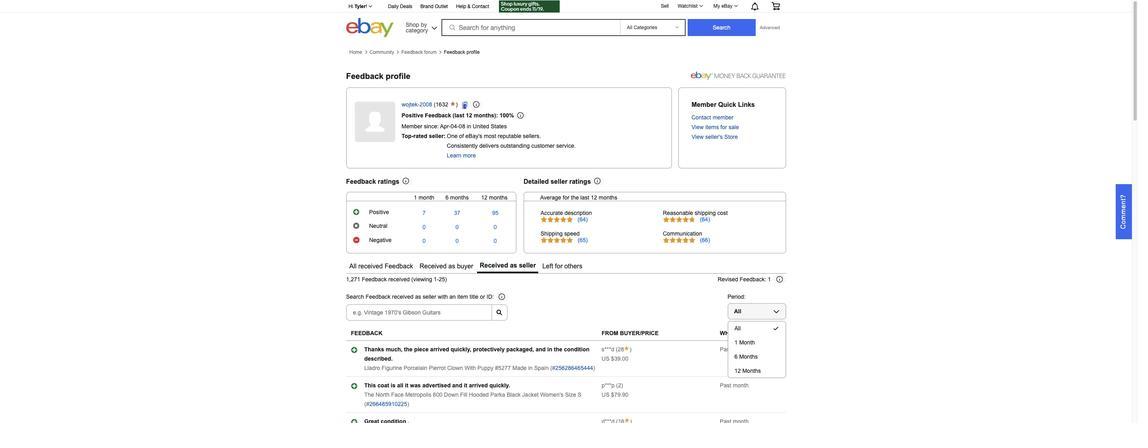 Task type: vqa. For each thing, say whether or not it's contained in the screenshot.
FILL
yes



Task type: describe. For each thing, give the bounding box(es) containing it.
account navigation
[[344, 0, 786, 14]]

1 vertical spatial and
[[452, 383, 463, 389]]

all inside button
[[349, 263, 357, 270]]

arrived inside thanks much, the piece arrived quickly, protectively packaged,  and in the condition described. lladro figurine porcelain pierrot clown with puppy  #5277 made in spain (# 256286465444 )
[[430, 347, 449, 353]]

item
[[458, 294, 468, 300]]

member since: apr-04-08 in united states top-rated seller: one of ebay's most reputable sellers. consistently delivers outstanding customer service. learn more
[[402, 123, 576, 159]]

my
[[714, 3, 720, 9]]

600
[[433, 392, 443, 398]]

much,
[[386, 347, 403, 353]]

ebay money back guarantee policy image
[[691, 70, 786, 80]]

outlet
[[435, 4, 448, 9]]

period:
[[728, 294, 746, 300]]

#5277
[[495, 365, 511, 372]]

contact inside 'account' navigation
[[472, 4, 489, 9]]

past for us $39.00
[[720, 347, 732, 353]]

coat
[[378, 383, 389, 389]]

is
[[391, 383, 396, 389]]

( inside p***p ( 2 ) us $79.90
[[616, 383, 618, 389]]

delivers
[[480, 142, 499, 149]]

66 ratings received on communication. click to check average rating. element
[[700, 237, 710, 243]]

left for others
[[543, 263, 583, 270]]

1 view from the top
[[692, 124, 704, 130]]

shop by category banner
[[344, 0, 786, 39]]

revised
[[718, 276, 739, 283]]

accurate
[[541, 210, 563, 216]]

0 down 7
[[423, 238, 426, 244]]

deals
[[400, 4, 412, 9]]

consistently
[[447, 142, 478, 149]]

from
[[602, 330, 619, 337]]

3 feedback left by buyer. element from the top
[[602, 419, 615, 423]]

0 button up the received as seller
[[494, 238, 497, 244]]

100%
[[500, 112, 514, 119]]

1 for 1 month
[[735, 340, 738, 346]]

all button
[[728, 304, 786, 320]]

past month for us $79.90
[[720, 383, 749, 389]]

us $39.00
[[602, 356, 629, 362]]

(66)
[[700, 237, 710, 243]]

months):
[[474, 112, 498, 119]]

contact member link
[[692, 114, 734, 121]]

reasonable
[[663, 210, 693, 216]]

left for others button
[[540, 260, 585, 273]]

this
[[364, 383, 376, 389]]

member quick links
[[692, 101, 755, 108]]

all received feedback
[[349, 263, 413, 270]]

advanced link
[[756, 19, 784, 36]]

1 vertical spatial arrived
[[469, 383, 488, 389]]

fill
[[460, 392, 468, 398]]

service.
[[556, 142, 576, 149]]

black
[[507, 392, 521, 398]]

daily deals
[[388, 4, 412, 9]]

1-
[[434, 276, 439, 283]]

6 for 6 months
[[446, 194, 449, 201]]

month for the north face metropolis 600 down fill hooded parka black jacket women's size s (#
[[733, 383, 749, 389]]

links
[[738, 101, 755, 108]]

thanks much, the piece arrived quickly, protectively packaged,  and in the condition described. element
[[364, 347, 590, 362]]

reputable
[[498, 133, 522, 139]]

feedback score is 1632 element
[[436, 101, 448, 109]]

p***p
[[602, 383, 615, 389]]

condition
[[564, 347, 590, 353]]

daily deals link
[[388, 2, 412, 11]]

0 horizontal spatial seller
[[423, 294, 436, 300]]

profile for feedback profile link
[[467, 49, 480, 55]]

accurate description
[[541, 210, 592, 216]]

description
[[565, 210, 592, 216]]

1 horizontal spatial in
[[528, 365, 533, 372]]

feedback left by buyer. element for us $79.90
[[602, 383, 615, 389]]

clown
[[447, 365, 463, 372]]

store
[[725, 134, 738, 140]]

0 down 37
[[456, 224, 459, 230]]

porcelain
[[404, 365, 428, 372]]

one
[[447, 133, 458, 139]]

received for received as buyer
[[420, 263, 447, 270]]

last
[[581, 194, 590, 201]]

jacket
[[522, 392, 539, 398]]

6 months
[[735, 354, 758, 360]]

feedback:
[[740, 276, 767, 283]]

received as buyer
[[420, 263, 473, 270]]

home link
[[349, 49, 362, 55]]

received for search
[[392, 294, 414, 300]]

for for average for the last 12 months
[[563, 194, 570, 201]]

your shopping cart image
[[771, 2, 781, 10]]

12 months
[[481, 194, 508, 201]]

member for member quick links
[[692, 101, 717, 108]]

266485910225 link
[[370, 401, 407, 408]]

hi tyler !
[[349, 4, 367, 9]]

12 right (last
[[466, 112, 472, 119]]

) inside thanks much, the piece arrived quickly, protectively packaged,  and in the condition described. lladro figurine porcelain pierrot clown with puppy  #5277 made in spain (# 256286465444 )
[[593, 365, 595, 372]]

1 vertical spatial 1
[[768, 276, 771, 283]]

profile for feedback profile page for wojtek-2008 element
[[386, 72, 411, 81]]

266485910225 )
[[370, 401, 409, 408]]

average
[[540, 194, 561, 201]]

down
[[444, 392, 459, 398]]

3 past month element from the top
[[720, 419, 749, 423]]

daily
[[388, 4, 399, 9]]

6 months
[[446, 194, 469, 201]]

2008
[[420, 101, 432, 108]]

0 horizontal spatial as
[[415, 294, 421, 300]]

for for left for others
[[555, 263, 563, 270]]

united
[[473, 123, 489, 129]]

256286465444
[[556, 365, 593, 372]]

months for 12 months
[[489, 194, 508, 201]]

face
[[391, 392, 404, 398]]

2 horizontal spatial in
[[548, 347, 553, 353]]

received for 1,271
[[389, 276, 410, 283]]

the for last
[[571, 194, 579, 201]]

1 horizontal spatial the
[[554, 347, 563, 353]]

positive for positive feedback (last 12 months): 100%
[[402, 112, 424, 119]]

2 ratings from the left
[[570, 178, 591, 185]]

this coat is all it was advertised and it arrived quickly. element
[[364, 383, 510, 389]]

shop
[[406, 21, 419, 28]]

65 ratings received on shipping speed. click to check average rating. element
[[578, 237, 588, 243]]

none submit inside shop by category banner
[[688, 19, 756, 36]]

by
[[421, 21, 427, 28]]

buyer
[[457, 263, 473, 270]]

items
[[706, 124, 719, 130]]

6 for 6 months
[[735, 354, 738, 360]]

3 months from the left
[[599, 194, 618, 201]]

user profile for wojtek-2008 image
[[355, 102, 395, 142]]

women's
[[540, 392, 564, 398]]

months for 12 months
[[743, 368, 761, 374]]

sell
[[661, 3, 669, 9]]

1 us from the top
[[602, 356, 610, 362]]

id:
[[487, 294, 494, 300]]

feedback profile page for wojtek-2008 element
[[346, 72, 411, 81]]

revised feedback: 1
[[718, 276, 771, 283]]

others
[[565, 263, 583, 270]]

64 ratings received on reasonable shipping cost. click to check average rating. element
[[700, 216, 710, 223]]

95
[[492, 210, 499, 216]]

in inside member since: apr-04-08 in united states top-rated seller: one of ebay's most reputable sellers. consistently delivers outstanding customer service. learn more
[[467, 123, 471, 129]]

0 button up buyer
[[456, 238, 459, 244]]

04-
[[451, 123, 459, 129]]

cost
[[718, 210, 728, 216]]

neutral
[[369, 223, 388, 230]]

ebay
[[722, 3, 733, 9]]

2
[[618, 383, 622, 389]]

sell link
[[658, 3, 673, 9]]

08
[[459, 123, 465, 129]]

or
[[480, 294, 485, 300]]

wojtek-2008 link
[[402, 101, 432, 109]]

learn more link
[[447, 152, 476, 159]]

as for seller
[[510, 262, 517, 269]]

great condition . element
[[364, 419, 410, 423]]



Task type: locate. For each thing, give the bounding box(es) containing it.
feedback element
[[351, 330, 383, 337]]

select the feedback time period you want to see element
[[728, 294, 746, 300]]

0 horizontal spatial ratings
[[378, 178, 400, 185]]

quick
[[719, 101, 737, 108]]

0 horizontal spatial (64)
[[578, 216, 588, 223]]

the left last
[[571, 194, 579, 201]]

( right s***d on the right bottom
[[616, 347, 618, 353]]

2 vertical spatial past month element
[[720, 419, 749, 423]]

1 vertical spatial past month
[[720, 383, 749, 389]]

community link
[[370, 49, 394, 55]]

months up 12 months in the bottom right of the page
[[740, 354, 758, 360]]

the
[[364, 392, 374, 398]]

1 horizontal spatial as
[[449, 263, 455, 270]]

0 vertical spatial and
[[536, 347, 546, 353]]

more
[[463, 152, 476, 159]]

1 for 1 month
[[414, 194, 417, 201]]

feedback left by buyer. element containing s***d
[[602, 347, 615, 353]]

2 past month from the top
[[720, 383, 749, 389]]

top-
[[402, 133, 414, 139]]

&
[[468, 4, 471, 9]]

apr-
[[440, 123, 451, 129]]

(64) for description
[[578, 216, 588, 223]]

1 vertical spatial feedback left by buyer. element
[[602, 383, 615, 389]]

received up 1-
[[420, 263, 447, 270]]

Search for anything text field
[[443, 20, 619, 35]]

7 button
[[423, 210, 426, 216]]

2 horizontal spatial as
[[510, 262, 517, 269]]

sellers.
[[523, 133, 541, 139]]

past month element for us $79.90
[[720, 383, 749, 389]]

0 horizontal spatial 6
[[446, 194, 449, 201]]

2 vertical spatial month
[[733, 383, 749, 389]]

received as seller
[[480, 262, 536, 269]]

positive down wojtek-
[[402, 112, 424, 119]]

learn
[[447, 152, 462, 159]]

0 vertical spatial seller
[[551, 178, 568, 185]]

in right 08
[[467, 123, 471, 129]]

for inside contact member view items for sale view seller's store
[[721, 124, 727, 130]]

25)
[[439, 276, 447, 283]]

click to go to wojtek-2008 ebay store image
[[462, 101, 470, 109]]

past month down 12 months in the bottom right of the page
[[720, 383, 749, 389]]

0 down 95 button
[[494, 224, 497, 230]]

positive for positive
[[369, 209, 389, 216]]

when element
[[720, 330, 738, 337]]

month for lladro figurine porcelain pierrot clown with puppy  #5277 made in spain (#
[[733, 347, 749, 353]]

0 vertical spatial received
[[358, 263, 383, 270]]

12 right 6 months
[[481, 194, 488, 201]]

1 horizontal spatial positive
[[402, 112, 424, 119]]

from buyer/price element
[[602, 330, 659, 337]]

0 vertical spatial (
[[434, 101, 436, 108]]

1 horizontal spatial profile
[[467, 49, 480, 55]]

1 vertical spatial received
[[389, 276, 410, 283]]

when
[[720, 330, 738, 337]]

0 horizontal spatial the
[[404, 347, 413, 353]]

(65)
[[578, 237, 588, 243]]

1 horizontal spatial feedback profile
[[444, 49, 480, 55]]

2 past month element from the top
[[720, 383, 749, 389]]

1 (64) button from the left
[[577, 216, 589, 223]]

feedback profile main content
[[346, 46, 1133, 423]]

feedback profile down community
[[346, 72, 411, 81]]

2 vertical spatial feedback left by buyer. element
[[602, 419, 615, 423]]

feedback left by buyer. element containing p***p
[[602, 383, 615, 389]]

ebay's
[[466, 133, 483, 139]]

seller left left
[[519, 262, 536, 269]]

0 vertical spatial positive
[[402, 112, 424, 119]]

metropolis
[[405, 392, 432, 398]]

2 (64) button from the left
[[699, 216, 712, 223]]

0 horizontal spatial months
[[450, 194, 469, 201]]

pierrot
[[429, 365, 446, 372]]

6 down 1 month
[[735, 354, 738, 360]]

received right buyer
[[480, 262, 508, 269]]

months for 6 months
[[740, 354, 758, 360]]

figurine
[[382, 365, 402, 372]]

0 horizontal spatial contact
[[472, 4, 489, 9]]

64 ratings received on accurate description. click to check average rating. element
[[578, 216, 588, 223]]

months
[[450, 194, 469, 201], [489, 194, 508, 201], [599, 194, 618, 201]]

0 vertical spatial us
[[602, 356, 610, 362]]

the left condition
[[554, 347, 563, 353]]

0 up buyer
[[456, 238, 459, 244]]

0 horizontal spatial and
[[452, 383, 463, 389]]

1 vertical spatial us
[[602, 392, 610, 398]]

communication
[[663, 230, 703, 237]]

1 vertical spatial profile
[[386, 72, 411, 81]]

0 horizontal spatial received
[[420, 263, 447, 270]]

as left left
[[510, 262, 517, 269]]

quickly,
[[451, 347, 472, 353]]

0 vertical spatial for
[[721, 124, 727, 130]]

months right last
[[599, 194, 618, 201]]

view left seller's
[[692, 134, 704, 140]]

advanced
[[760, 25, 780, 30]]

seller inside button
[[519, 262, 536, 269]]

feedback profile
[[444, 49, 480, 55], [346, 72, 411, 81]]

0 button down 7 'button'
[[423, 224, 426, 230]]

1 vertical spatial months
[[743, 368, 761, 374]]

contact
[[472, 4, 489, 9], [692, 114, 711, 121]]

(64) left the cost
[[700, 216, 710, 223]]

past for us $79.90
[[720, 383, 732, 389]]

( right 2008 in the top left of the page
[[434, 101, 436, 108]]

feedback inside button
[[385, 263, 413, 270]]

us down p***p
[[602, 392, 610, 398]]

0 horizontal spatial (64) button
[[577, 216, 589, 223]]

(# right spain
[[551, 365, 556, 372]]

forum
[[424, 49, 437, 55]]

us
[[602, 356, 610, 362], [602, 392, 610, 398]]

12 right last
[[591, 194, 597, 201]]

the for piece
[[404, 347, 413, 353]]

0 vertical spatial 6
[[446, 194, 449, 201]]

feedback left by buyer. element left 2
[[602, 383, 615, 389]]

0 vertical spatial feedback profile
[[444, 49, 480, 55]]

1 vertical spatial past month element
[[720, 383, 749, 389]]

described.
[[364, 356, 393, 362]]

0 horizontal spatial 1
[[414, 194, 417, 201]]

2 vertical spatial seller
[[423, 294, 436, 300]]

(# inside thanks much, the piece arrived quickly, protectively packaged,  and in the condition described. lladro figurine porcelain pierrot clown with puppy  #5277 made in spain (# 256286465444 )
[[551, 365, 556, 372]]

title
[[470, 294, 479, 300]]

past month element
[[720, 347, 749, 353], [720, 383, 749, 389], [720, 419, 749, 423]]

arrived up hooded
[[469, 383, 488, 389]]

1 vertical spatial view
[[692, 134, 704, 140]]

0 horizontal spatial profile
[[386, 72, 411, 81]]

us inside p***p ( 2 ) us $79.90
[[602, 392, 610, 398]]

1 horizontal spatial (#
[[551, 365, 556, 372]]

1 horizontal spatial received
[[480, 262, 508, 269]]

(64) button up speed
[[577, 216, 589, 223]]

seller
[[551, 178, 568, 185], [519, 262, 536, 269], [423, 294, 436, 300]]

0 vertical spatial arrived
[[430, 347, 449, 353]]

list box containing all
[[728, 321, 786, 379]]

for right left
[[555, 263, 563, 270]]

arrived
[[430, 347, 449, 353], [469, 383, 488, 389]]

1 vertical spatial positive
[[369, 209, 389, 216]]

feedback left by buyer. element for us $39.00
[[602, 347, 615, 353]]

reasonable shipping cost
[[663, 210, 728, 216]]

0 vertical spatial past month element
[[720, 347, 749, 353]]

2 us from the top
[[602, 392, 610, 398]]

) inside p***p ( 2 ) us $79.90
[[622, 383, 623, 389]]

1 feedback left by buyer. element from the top
[[602, 347, 615, 353]]

0 vertical spatial month
[[419, 194, 435, 201]]

seller up average
[[551, 178, 568, 185]]

seller:
[[429, 133, 446, 139]]

as for buyer
[[449, 263, 455, 270]]

1 vertical spatial month
[[733, 347, 749, 353]]

0 button down 95 button
[[494, 224, 497, 230]]

0 button down 37
[[456, 224, 459, 230]]

as up e.g. vintage 1970's gibson guitars 'text box'
[[415, 294, 421, 300]]

month down 1 month
[[733, 347, 749, 353]]

all down select the feedback time period you want to see element
[[734, 308, 742, 315]]

1 horizontal spatial 1
[[735, 340, 738, 346]]

all up 1 month
[[735, 325, 741, 332]]

in right made
[[528, 365, 533, 372]]

feedback profile for feedback profile page for wojtek-2008 element
[[346, 72, 411, 81]]

12 down 6 months
[[735, 368, 741, 374]]

community
[[370, 49, 394, 55]]

1 vertical spatial all
[[734, 308, 742, 315]]

and up spain
[[536, 347, 546, 353]]

left
[[543, 263, 553, 270]]

feedback profile right the "forum"
[[444, 49, 480, 55]]

get the coupon image
[[499, 0, 560, 13]]

0 vertical spatial all
[[349, 263, 357, 270]]

past month element for us $39.00
[[720, 347, 749, 353]]

it up fill
[[464, 383, 468, 389]]

negative
[[369, 237, 392, 244]]

(#
[[551, 365, 556, 372], [364, 401, 370, 408]]

help & contact
[[456, 4, 489, 9]]

contact up items
[[692, 114, 711, 121]]

1 horizontal spatial arrived
[[469, 383, 488, 389]]

2 vertical spatial all
[[735, 325, 741, 332]]

0 vertical spatial contact
[[472, 4, 489, 9]]

member inside member since: apr-04-08 in united states top-rated seller: one of ebay's most reputable sellers. consistently delivers outstanding customer service. learn more
[[402, 123, 423, 129]]

for right average
[[563, 194, 570, 201]]

feedback left by buyer. element down $79.90
[[602, 419, 615, 423]]

(# down the
[[364, 401, 370, 408]]

of
[[459, 133, 464, 139]]

(64)
[[578, 216, 588, 223], [700, 216, 710, 223]]

2 horizontal spatial months
[[599, 194, 618, 201]]

0 horizontal spatial feedback profile
[[346, 72, 411, 81]]

positive up neutral at the left of the page
[[369, 209, 389, 216]]

37
[[454, 210, 461, 216]]

1 month
[[414, 194, 435, 201]]

0 horizontal spatial member
[[402, 123, 423, 129]]

1 horizontal spatial ratings
[[570, 178, 591, 185]]

0 horizontal spatial arrived
[[430, 347, 449, 353]]

member up top-
[[402, 123, 423, 129]]

the left piece
[[404, 347, 413, 353]]

received inside button
[[358, 263, 383, 270]]

(64) button for shipping
[[699, 216, 712, 223]]

with
[[438, 294, 448, 300]]

positive
[[402, 112, 424, 119], [369, 209, 389, 216]]

(64) for shipping
[[700, 216, 710, 223]]

0 horizontal spatial positive
[[369, 209, 389, 216]]

all received feedback button
[[347, 260, 416, 273]]

0 vertical spatial (#
[[551, 365, 556, 372]]

2 vertical spatial in
[[528, 365, 533, 372]]

0 vertical spatial 1
[[414, 194, 417, 201]]

2 vertical spatial (
[[616, 383, 618, 389]]

contact right the &
[[472, 4, 489, 9]]

comment? link
[[1116, 184, 1133, 239]]

1 past month element from the top
[[720, 347, 749, 353]]

list box
[[728, 321, 786, 379]]

as left buyer
[[449, 263, 455, 270]]

received down all received feedback button
[[389, 276, 410, 283]]

0 vertical spatial view
[[692, 124, 704, 130]]

( right p***p
[[616, 383, 618, 389]]

1 vertical spatial 6
[[735, 354, 738, 360]]

member up contact member link
[[692, 101, 717, 108]]

as inside button
[[449, 263, 455, 270]]

None submit
[[688, 19, 756, 36]]

(
[[434, 101, 436, 108], [616, 347, 618, 353], [616, 383, 618, 389]]

all inside popup button
[[734, 308, 742, 315]]

for inside button
[[555, 263, 563, 270]]

2 horizontal spatial 1
[[768, 276, 771, 283]]

in up spain
[[548, 347, 553, 353]]

months for 6 months
[[450, 194, 469, 201]]

1 vertical spatial contact
[[692, 114, 711, 121]]

received up 1,271
[[358, 263, 383, 270]]

0 vertical spatial past month
[[720, 347, 749, 353]]

2 vertical spatial received
[[392, 294, 414, 300]]

0 down 7 'button'
[[423, 224, 426, 230]]

month down 12 months in the bottom right of the page
[[733, 383, 749, 389]]

1 horizontal spatial (64) button
[[699, 216, 712, 223]]

2 months from the left
[[489, 194, 508, 201]]

0 button down 7
[[423, 238, 426, 244]]

months up 37
[[450, 194, 469, 201]]

1 vertical spatial (
[[616, 347, 618, 353]]

feedback
[[351, 330, 383, 337]]

(64) up speed
[[578, 216, 588, 223]]

e.g. Vintage 1970's Gibson Guitars text field
[[346, 305, 492, 321]]

1 it from the left
[[405, 383, 409, 389]]

view left items
[[692, 124, 704, 130]]

an
[[450, 294, 456, 300]]

2 vertical spatial 1
[[735, 340, 738, 346]]

brand outlet
[[421, 4, 448, 9]]

1 vertical spatial feedback profile
[[346, 72, 411, 81]]

0 vertical spatial profile
[[467, 49, 480, 55]]

(64) button left the cost
[[699, 216, 712, 223]]

1 vertical spatial seller
[[519, 262, 536, 269]]

it right all
[[405, 383, 409, 389]]

0 vertical spatial feedback left by buyer. element
[[602, 347, 615, 353]]

1 horizontal spatial contact
[[692, 114, 711, 121]]

1 vertical spatial member
[[402, 123, 423, 129]]

for down member
[[721, 124, 727, 130]]

thanks much, the piece arrived quickly, protectively packaged,  and in the condition described. lladro figurine porcelain pierrot clown with puppy  #5277 made in spain (# 256286465444 )
[[364, 347, 595, 372]]

1 horizontal spatial 6
[[735, 354, 738, 360]]

customer
[[532, 142, 555, 149]]

list box inside feedback profile main content
[[728, 321, 786, 379]]

1 horizontal spatial seller
[[519, 262, 536, 269]]

0 horizontal spatial it
[[405, 383, 409, 389]]

months down 6 months
[[743, 368, 761, 374]]

ratings
[[378, 178, 400, 185], [570, 178, 591, 185]]

1 horizontal spatial (64)
[[700, 216, 710, 223]]

past month down 1 month
[[720, 347, 749, 353]]

0 horizontal spatial in
[[467, 123, 471, 129]]

(64) button for description
[[577, 216, 589, 223]]

1 horizontal spatial member
[[692, 101, 717, 108]]

buyer/price
[[620, 330, 659, 337]]

1 ratings from the left
[[378, 178, 400, 185]]

(# inside the north face metropolis 600 down fill hooded parka black jacket women's size s (#
[[364, 401, 370, 408]]

tyler
[[355, 4, 366, 9]]

1 past month from the top
[[720, 347, 749, 353]]

1 past from the top
[[720, 347, 732, 353]]

2 vertical spatial for
[[555, 263, 563, 270]]

shop by category button
[[402, 18, 439, 35]]

2 it from the left
[[464, 383, 468, 389]]

received inside button
[[420, 263, 447, 270]]

help & contact link
[[456, 2, 489, 11]]

1 vertical spatial past
[[720, 383, 732, 389]]

)
[[456, 101, 460, 108], [630, 347, 632, 353], [593, 365, 595, 372], [622, 383, 623, 389], [407, 401, 409, 408]]

in
[[467, 123, 471, 129], [548, 347, 553, 353], [528, 365, 533, 372]]

$79.90
[[611, 392, 629, 398]]

view
[[692, 124, 704, 130], [692, 134, 704, 140]]

6 right 1 month
[[446, 194, 449, 201]]

member for member since: apr-04-08 in united states top-rated seller: one of ebay's most reputable sellers. consistently delivers outstanding customer service. learn more
[[402, 123, 423, 129]]

0 horizontal spatial (#
[[364, 401, 370, 408]]

months up '95'
[[489, 194, 508, 201]]

contact inside contact member view items for sale view seller's store
[[692, 114, 711, 121]]

seller left with
[[423, 294, 436, 300]]

wojtek-2008 ( 1632
[[402, 101, 448, 108]]

and up down
[[452, 383, 463, 389]]

month up 7
[[419, 194, 435, 201]]

received for received as seller
[[480, 262, 508, 269]]

feedback left by buyer. element
[[602, 347, 615, 353], [602, 383, 615, 389], [602, 419, 615, 423]]

1 vertical spatial for
[[563, 194, 570, 201]]

1 (64) from the left
[[578, 216, 588, 223]]

(66) button
[[699, 237, 712, 243]]

feedback left by buyer. element up us $39.00
[[602, 347, 615, 353]]

most
[[484, 133, 496, 139]]

all
[[397, 383, 404, 389]]

2 view from the top
[[692, 134, 704, 140]]

2 past from the top
[[720, 383, 732, 389]]

2 (64) from the left
[[700, 216, 710, 223]]

us down s***d on the right bottom
[[602, 356, 610, 362]]

0 vertical spatial in
[[467, 123, 471, 129]]

1 vertical spatial in
[[548, 347, 553, 353]]

2 horizontal spatial seller
[[551, 178, 568, 185]]

1 horizontal spatial and
[[536, 347, 546, 353]]

arrived right piece
[[430, 347, 449, 353]]

all up 1,271
[[349, 263, 357, 270]]

2 horizontal spatial the
[[571, 194, 579, 201]]

2 feedback left by buyer. element from the top
[[602, 383, 615, 389]]

from buyer/price
[[602, 330, 659, 337]]

and inside thanks much, the piece arrived quickly, protectively packaged,  and in the condition described. lladro figurine porcelain pierrot clown with puppy  #5277 made in spain (# 256286465444 )
[[536, 347, 546, 353]]

average for the last 12 months
[[540, 194, 618, 201]]

shop by category
[[406, 21, 428, 33]]

1 months from the left
[[450, 194, 469, 201]]

as inside button
[[510, 262, 517, 269]]

12 months
[[735, 368, 761, 374]]

feedback profile for feedback profile link
[[444, 49, 480, 55]]

p***p ( 2 ) us $79.90
[[602, 383, 629, 398]]

37 button
[[454, 210, 461, 216]]

1,271
[[346, 276, 360, 283]]

received
[[358, 263, 383, 270], [389, 276, 410, 283], [392, 294, 414, 300]]

1 horizontal spatial months
[[489, 194, 508, 201]]

past month for us $39.00
[[720, 347, 749, 353]]

received down 1,271 feedback received (viewing 1-25)
[[392, 294, 414, 300]]

received as buyer button
[[417, 260, 476, 273]]

received inside button
[[480, 262, 508, 269]]

0 up the received as seller
[[494, 238, 497, 244]]

0 vertical spatial member
[[692, 101, 717, 108]]

search
[[346, 294, 364, 300]]

since:
[[424, 123, 439, 129]]



